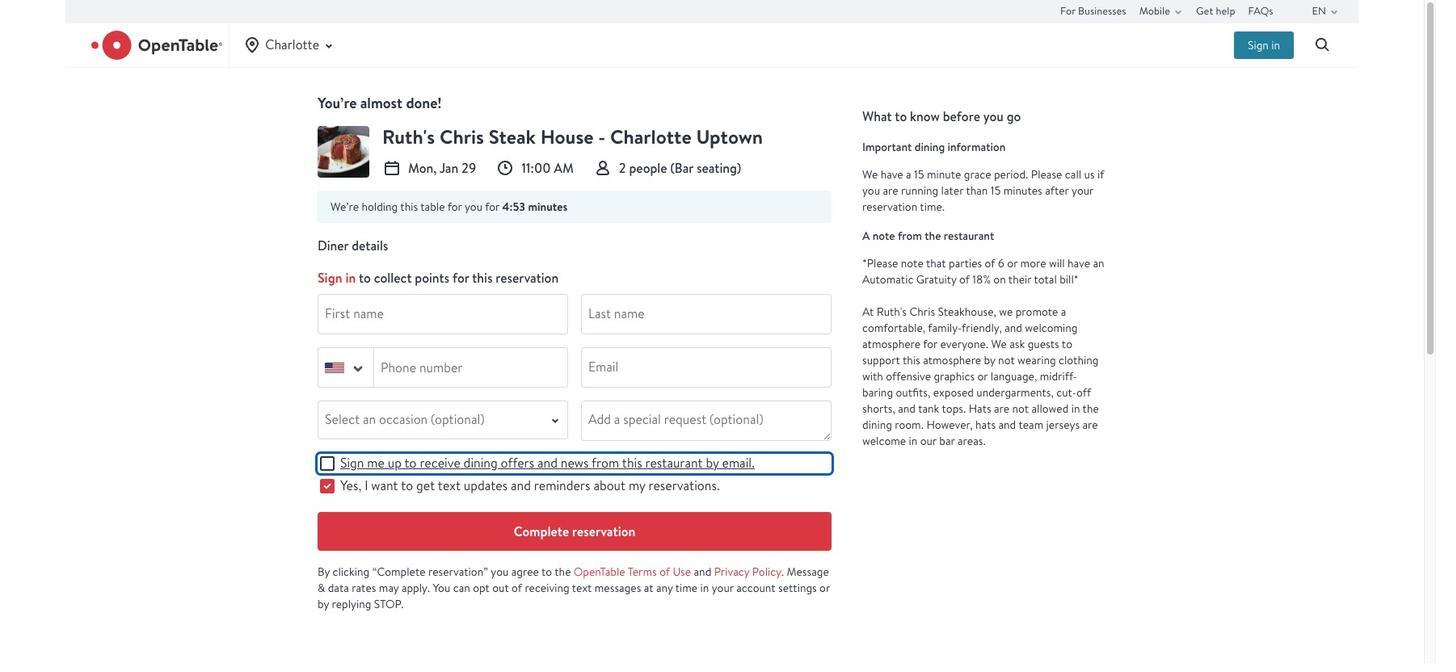 Task type: describe. For each thing, give the bounding box(es) containing it.
1 vertical spatial by
[[706, 455, 719, 472]]

want
[[371, 478, 398, 495]]

my
[[629, 478, 646, 495]]

mon,
[[408, 159, 437, 177]]

"complete
[[372, 565, 426, 580]]

First name text field
[[319, 295, 567, 334]]

data
[[328, 581, 349, 596]]

up
[[388, 455, 402, 472]]

what to know before you go
[[863, 108, 1021, 125]]

sign for sign in
[[1248, 38, 1269, 53]]

of left 6
[[985, 256, 996, 271]]

and up ask
[[1005, 321, 1023, 335]]

faqs
[[1249, 4, 1274, 17]]

welcoming
[[1025, 321, 1078, 335]]

you're
[[318, 93, 357, 113]]

you left go on the right
[[984, 108, 1004, 125]]

welcome
[[863, 434, 906, 449]]

period.
[[994, 167, 1029, 182]]

0 horizontal spatial atmosphere
[[863, 337, 921, 352]]

total
[[1034, 272, 1057, 287]]

we
[[999, 305, 1013, 319]]

holding
[[362, 200, 398, 214]]

you up "out"
[[491, 565, 509, 580]]

1 vertical spatial from
[[592, 455, 619, 472]]

0 vertical spatial not
[[998, 353, 1015, 368]]

4:53
[[502, 199, 526, 215]]

apply.
[[402, 581, 430, 596]]

agree
[[511, 565, 539, 580]]

charlotte button
[[243, 23, 339, 67]]

minutes inside we have a 15 minute grace period. please call us if you are running later than 15 minutes after your reservation time.
[[1004, 184, 1043, 198]]

your for after
[[1072, 184, 1094, 198]]

1 vertical spatial restaurant
[[646, 455, 703, 472]]

opt
[[473, 581, 490, 596]]

by inside . message & data rates may apply. you can opt out of receiving text messages at any time in your account settings or by replying stop.
[[318, 597, 329, 612]]

opentable terms of use link
[[574, 565, 691, 580]]

mobile button
[[1140, 0, 1188, 23]]

shorts,
[[863, 402, 896, 416]]

steakhouse,
[[938, 305, 997, 319]]

everyone.
[[941, 337, 989, 352]]

a
[[863, 229, 870, 243]]

0 horizontal spatial chris
[[440, 124, 484, 150]]

you inside we have a 15 minute grace period. please call us if you are running later than 15 minutes after your reservation time.
[[863, 184, 880, 198]]

1 horizontal spatial sign in button
[[1234, 32, 1294, 59]]

. message & data rates may apply. you can opt out of receiving text messages at any time in your account settings or by replying stop.
[[318, 565, 830, 612]]

bar
[[940, 434, 955, 449]]

may
[[379, 581, 399, 596]]

and right use
[[694, 565, 712, 580]]

news
[[561, 455, 589, 472]]

tops.
[[942, 402, 966, 416]]

11:00 am
[[522, 159, 574, 177]]

1 horizontal spatial or
[[978, 369, 988, 384]]

a inside we have a 15 minute grace period. please call us if you are running later than 15 minutes after your reservation time.
[[906, 167, 912, 182]]

Last name text field
[[582, 295, 831, 334]]

promote
[[1016, 305, 1059, 319]]

2
[[619, 159, 626, 177]]

dining inside the *please note that parties of 6 or more will have an automatic gratuity of 18% on their total bill* at ruth's chris steakhouse, we promote a comfortable, family-friendly, and welcoming atmosphere for everyone.  we ask guests to support this atmosphere by not wearing clothing with offensive graphics or language, midriff- baring outfits, exposed undergarments, cut-off shorts, and tank tops. hats are not allowed in the dining room. however, hats and team jerseys are welcome in our bar areas.
[[863, 418, 892, 432]]

i
[[365, 478, 368, 495]]

automatic
[[863, 272, 914, 287]]

wearing
[[1018, 353, 1056, 368]]

note for that
[[901, 256, 924, 271]]

guests
[[1028, 337, 1060, 352]]

language,
[[991, 369, 1037, 384]]

for left the 4:53
[[485, 200, 500, 214]]

a inside the *please note that parties of 6 or more will have an automatic gratuity of 18% on their total bill* at ruth's chris steakhouse, we promote a comfortable, family-friendly, and welcoming atmosphere for everyone.  we ask guests to support this atmosphere by not wearing clothing with offensive graphics or language, midriff- baring outfits, exposed undergarments, cut-off shorts, and tank tops. hats are not allowed in the dining room. however, hats and team jerseys are welcome in our bar areas.
[[1061, 305, 1067, 319]]

terms
[[628, 565, 657, 580]]

charlotte inside charlotte dropdown button
[[265, 36, 319, 53]]

rates
[[352, 581, 376, 596]]

of inside . message & data rates may apply. you can opt out of receiving text messages at any time in your account settings or by replying stop.
[[512, 581, 522, 596]]

1 horizontal spatial restaurant
[[944, 229, 995, 243]]

1 vertical spatial not
[[1013, 402, 1029, 416]]

businesses
[[1078, 4, 1127, 17]]

if
[[1098, 167, 1105, 182]]

account
[[737, 581, 776, 596]]

gratuity
[[917, 272, 957, 287]]

for right points
[[453, 269, 469, 287]]

clicking
[[333, 565, 370, 580]]

to left get at bottom
[[401, 478, 413, 495]]

0 vertical spatial or
[[1008, 256, 1018, 271]]

parties
[[949, 256, 982, 271]]

in left our
[[909, 434, 918, 449]]

and up reminders
[[538, 455, 558, 472]]

to inside the *please note that parties of 6 or more will have an automatic gratuity of 18% on their total bill* at ruth's chris steakhouse, we promote a comfortable, family-friendly, and welcoming atmosphere for everyone.  we ask guests to support this atmosphere by not wearing clothing with offensive graphics or language, midriff- baring outfits, exposed undergarments, cut-off shorts, and tank tops. hats are not allowed in the dining room. however, hats and team jerseys are welcome in our bar areas.
[[1062, 337, 1073, 352]]

family-
[[928, 321, 962, 335]]

we have a 15 minute grace period. please call us if you are running later than 15 minutes after your reservation time.
[[863, 167, 1105, 214]]

opentable
[[574, 565, 625, 580]]

mobile
[[1140, 4, 1171, 17]]

1 horizontal spatial atmosphere
[[923, 353, 982, 368]]

*please note that parties of 6 or more will have an automatic gratuity of 18% on their total bill* at ruth's chris steakhouse, we promote a comfortable, family-friendly, and welcoming atmosphere for everyone.  we ask guests to support this atmosphere by not wearing clothing with offensive graphics or language, midriff- baring outfits, exposed undergarments, cut-off shorts, and tank tops. hats are not allowed in the dining room. however, hats and team jerseys are welcome in our bar areas.
[[863, 256, 1105, 449]]

note for from
[[873, 229, 895, 243]]

0 horizontal spatial 15
[[914, 167, 925, 182]]

by
[[318, 565, 330, 580]]

and down offers
[[511, 478, 531, 495]]

of down parties
[[960, 272, 970, 287]]

hats
[[969, 402, 992, 416]]

complete reservation
[[514, 523, 636, 541]]

on
[[994, 272, 1006, 287]]

you're almost done!
[[318, 93, 442, 113]]

you inside we're holding this table for you for 4:53 minutes
[[465, 200, 483, 214]]

midriff-
[[1040, 369, 1078, 384]]

time
[[676, 581, 698, 596]]

that
[[926, 256, 946, 271]]

to up receiving
[[542, 565, 552, 580]]

2 people (bar seating)
[[619, 159, 742, 177]]

reservations.
[[649, 478, 720, 495]]

sign for sign me up to receive dining offers and news from this restaurant by email.
[[340, 455, 364, 472]]

are inside we have a 15 minute grace period. please call us if you are running later than 15 minutes after your reservation time.
[[883, 184, 899, 198]]

privacy policy link
[[714, 565, 782, 580]]

for businesses button
[[1061, 0, 1127, 23]]

get help button
[[1196, 0, 1236, 23]]

in inside button
[[1272, 38, 1281, 53]]

11:00
[[522, 159, 551, 177]]

more
[[1021, 256, 1047, 271]]

outfits,
[[896, 386, 931, 400]]

points
[[415, 269, 450, 287]]

receiving
[[525, 581, 570, 596]]

room.
[[895, 418, 924, 432]]

text inside . message & data rates may apply. you can opt out of receiving text messages at any time in your account settings or by replying stop.
[[572, 581, 592, 596]]

for right table
[[448, 200, 462, 214]]

baring
[[863, 386, 893, 400]]

chris inside the *please note that parties of 6 or more will have an automatic gratuity of 18% on their total bill* at ruth's chris steakhouse, we promote a comfortable, family-friendly, and welcoming atmosphere for everyone.  we ask guests to support this atmosphere by not wearing clothing with offensive graphics or language, midriff- baring outfits, exposed undergarments, cut-off shorts, and tank tops. hats are not allowed in the dining room. however, hats and team jerseys are welcome in our bar areas.
[[910, 305, 935, 319]]

what
[[863, 108, 892, 125]]

get
[[1196, 4, 1214, 17]]

out
[[492, 581, 509, 596]]

this inside we're holding this table for you for 4:53 minutes
[[400, 200, 418, 214]]

their
[[1009, 272, 1032, 287]]

search icon image
[[1314, 36, 1333, 55]]

team
[[1019, 418, 1044, 432]]

faqs button
[[1249, 0, 1274, 23]]

know
[[910, 108, 940, 125]]

en
[[1313, 4, 1327, 17]]



Task type: locate. For each thing, give the bounding box(es) containing it.
your down us
[[1072, 184, 1094, 198]]

Add a special request (optional) text field
[[582, 402, 831, 441]]

1 horizontal spatial from
[[898, 229, 922, 243]]

by up language,
[[984, 353, 996, 368]]

friendly,
[[962, 321, 1002, 335]]

we're holding this table for you for 4:53 minutes
[[331, 199, 568, 215]]

or right the graphics
[[978, 369, 988, 384]]

1 horizontal spatial are
[[994, 402, 1010, 416]]

minutes right the 4:53
[[528, 199, 568, 215]]

for inside the *please note that parties of 6 or more will have an automatic gratuity of 18% on their total bill* at ruth's chris steakhouse, we promote a comfortable, family-friendly, and welcoming atmosphere for everyone.  we ask guests to support this atmosphere by not wearing clothing with offensive graphics or language, midriff- baring outfits, exposed undergarments, cut-off shorts, and tank tops. hats are not allowed in the dining room. however, hats and team jerseys are welcome in our bar areas.
[[923, 337, 938, 352]]

we down the important
[[863, 167, 878, 182]]

your down privacy
[[712, 581, 734, 596]]

sign inside button
[[1248, 38, 1269, 53]]

details
[[352, 237, 388, 255]]

text
[[438, 478, 461, 495], [572, 581, 592, 596]]

we inside the *please note that parties of 6 or more will have an automatic gratuity of 18% on their total bill* at ruth's chris steakhouse, we promote a comfortable, family-friendly, and welcoming atmosphere for everyone.  we ask guests to support this atmosphere by not wearing clothing with offensive graphics or language, midriff- baring outfits, exposed undergarments, cut-off shorts, and tank tops. hats are not allowed in the dining room. however, hats and team jerseys are welcome in our bar areas.
[[992, 337, 1007, 352]]

1 horizontal spatial minutes
[[1004, 184, 1043, 198]]

dining up updates
[[464, 455, 498, 472]]

from down time. at top right
[[898, 229, 922, 243]]

ruth's up comfortable,
[[877, 305, 907, 319]]

0 horizontal spatial we
[[863, 167, 878, 182]]

0 vertical spatial by
[[984, 353, 996, 368]]

1 vertical spatial atmosphere
[[923, 353, 982, 368]]

email.
[[722, 455, 755, 472]]

will
[[1049, 256, 1065, 271]]

ruth's chris steak house - charlotte uptown link
[[382, 124, 832, 152]]

minute
[[927, 167, 961, 182]]

1 vertical spatial note
[[901, 256, 924, 271]]

off
[[1077, 386, 1092, 400]]

a
[[906, 167, 912, 182], [1061, 305, 1067, 319]]

text right get at bottom
[[438, 478, 461, 495]]

2 vertical spatial reservation
[[572, 523, 636, 541]]

1 vertical spatial charlotte
[[610, 124, 692, 150]]

0 horizontal spatial your
[[712, 581, 734, 596]]

information
[[948, 140, 1006, 154]]

1 horizontal spatial your
[[1072, 184, 1094, 198]]

we left ask
[[992, 337, 1007, 352]]

dining
[[915, 140, 945, 154], [863, 418, 892, 432], [464, 455, 498, 472]]

the up receiving
[[555, 565, 571, 580]]

or inside . message & data rates may apply. you can opt out of receiving text messages at any time in your account settings or by replying stop.
[[820, 581, 830, 596]]

0 horizontal spatial restaurant
[[646, 455, 703, 472]]

1 vertical spatial a
[[1061, 305, 1067, 319]]

your for in
[[712, 581, 734, 596]]

reservation"
[[428, 565, 488, 580]]

are down undergarments,
[[994, 402, 1010, 416]]

or down message
[[820, 581, 830, 596]]

updates
[[464, 478, 508, 495]]

reservation
[[863, 200, 918, 214], [496, 269, 559, 287], [572, 523, 636, 541]]

2 vertical spatial or
[[820, 581, 830, 596]]

0 vertical spatial the
[[925, 229, 941, 243]]

before
[[943, 108, 981, 125]]

get
[[416, 478, 435, 495]]

however,
[[927, 418, 973, 432]]

have inside we have a 15 minute grace period. please call us if you are running later than 15 minutes after your reservation time.
[[881, 167, 904, 182]]

receive
[[420, 455, 461, 472]]

mon, jan 29
[[408, 159, 476, 177]]

jerseys
[[1047, 418, 1080, 432]]

0 vertical spatial sign in button
[[1234, 32, 1294, 59]]

1 vertical spatial ruth's
[[877, 305, 907, 319]]

.
[[782, 565, 784, 580]]

1 horizontal spatial reservation
[[572, 523, 636, 541]]

bill*
[[1060, 272, 1079, 287]]

seating)
[[697, 159, 742, 177]]

help
[[1216, 4, 1236, 17]]

a up running
[[906, 167, 912, 182]]

1 vertical spatial chris
[[910, 305, 935, 319]]

after
[[1045, 184, 1069, 198]]

you down 29
[[465, 200, 483, 214]]

of up the any
[[660, 565, 670, 580]]

we inside we have a 15 minute grace period. please call us if you are running later than 15 minutes after your reservation time.
[[863, 167, 878, 182]]

0 vertical spatial text
[[438, 478, 461, 495]]

2 vertical spatial by
[[318, 597, 329, 612]]

sign down diner
[[318, 269, 342, 287]]

areas.
[[958, 434, 986, 449]]

are
[[883, 184, 899, 198], [994, 402, 1010, 416], [1083, 418, 1098, 432]]

sign up yes,
[[340, 455, 364, 472]]

important dining information
[[863, 140, 1006, 154]]

to right what
[[895, 108, 907, 125]]

0 horizontal spatial or
[[820, 581, 830, 596]]

in down faqs button
[[1272, 38, 1281, 53]]

note left that
[[901, 256, 924, 271]]

this up my
[[622, 455, 642, 472]]

&
[[318, 581, 325, 596]]

1 vertical spatial have
[[1068, 256, 1091, 271]]

(bar
[[671, 159, 694, 177]]

0 horizontal spatial sign in button
[[318, 269, 356, 287]]

to left the collect
[[359, 269, 371, 287]]

en button
[[1313, 0, 1344, 23]]

reservation inside complete reservation button
[[572, 523, 636, 541]]

reservation down the 4:53
[[496, 269, 559, 287]]

of right "out"
[[512, 581, 522, 596]]

0 vertical spatial have
[[881, 167, 904, 182]]

cut-
[[1057, 386, 1077, 400]]

15
[[914, 167, 925, 182], [991, 184, 1001, 198]]

yes,
[[340, 478, 362, 495]]

not up language,
[[998, 353, 1015, 368]]

Email email field
[[582, 348, 831, 387]]

an
[[1093, 256, 1105, 271]]

charlotte up people
[[610, 124, 692, 150]]

allowed
[[1032, 402, 1069, 416]]

0 horizontal spatial the
[[555, 565, 571, 580]]

1 vertical spatial sign
[[318, 269, 342, 287]]

for businesses
[[1061, 4, 1127, 17]]

0 vertical spatial chris
[[440, 124, 484, 150]]

have down the important
[[881, 167, 904, 182]]

sign
[[1248, 38, 1269, 53], [318, 269, 342, 287], [340, 455, 364, 472]]

0 horizontal spatial text
[[438, 478, 461, 495]]

or
[[1008, 256, 1018, 271], [978, 369, 988, 384], [820, 581, 830, 596]]

this up the offensive
[[903, 353, 921, 368]]

1 horizontal spatial have
[[1068, 256, 1091, 271]]

comfortable,
[[863, 321, 926, 335]]

in down diner details
[[345, 269, 356, 287]]

0 vertical spatial charlotte
[[265, 36, 319, 53]]

the up that
[[925, 229, 941, 243]]

6
[[998, 256, 1005, 271]]

are right jerseys
[[1083, 418, 1098, 432]]

note
[[873, 229, 895, 243], [901, 256, 924, 271]]

1 vertical spatial dining
[[863, 418, 892, 432]]

the
[[925, 229, 941, 243], [1083, 402, 1099, 416], [555, 565, 571, 580]]

opentable logo image
[[91, 31, 222, 60]]

message
[[787, 565, 829, 580]]

are left running
[[883, 184, 899, 198]]

1 horizontal spatial chris
[[910, 305, 935, 319]]

0 horizontal spatial reservation
[[496, 269, 559, 287]]

the down off
[[1083, 402, 1099, 416]]

1 horizontal spatial a
[[1061, 305, 1067, 319]]

2 horizontal spatial are
[[1083, 418, 1098, 432]]

0 vertical spatial sign
[[1248, 38, 1269, 53]]

2 horizontal spatial reservation
[[863, 200, 918, 214]]

1 horizontal spatial charlotte
[[610, 124, 692, 150]]

0 horizontal spatial have
[[881, 167, 904, 182]]

0 vertical spatial minutes
[[1004, 184, 1043, 198]]

0 vertical spatial restaurant
[[944, 229, 995, 243]]

1 vertical spatial or
[[978, 369, 988, 384]]

0 horizontal spatial are
[[883, 184, 899, 198]]

0 vertical spatial from
[[898, 229, 922, 243]]

collect
[[374, 269, 412, 287]]

1 horizontal spatial by
[[706, 455, 719, 472]]

0 horizontal spatial from
[[592, 455, 619, 472]]

ruth's up mon,
[[382, 124, 435, 150]]

0 vertical spatial your
[[1072, 184, 1094, 198]]

in down off
[[1072, 402, 1080, 416]]

to up clothing in the right bottom of the page
[[1062, 337, 1073, 352]]

sign in button
[[1234, 32, 1294, 59], [318, 269, 356, 287]]

exposed
[[933, 386, 974, 400]]

from up the 'about'
[[592, 455, 619, 472]]

by down &
[[318, 597, 329, 612]]

sign for sign in to collect points for this reservation
[[318, 269, 342, 287]]

Phone number telephone field
[[374, 348, 567, 387]]

have inside the *please note that parties of 6 or more will have an automatic gratuity of 18% on their total bill* at ruth's chris steakhouse, we promote a comfortable, family-friendly, and welcoming atmosphere for everyone.  we ask guests to support this atmosphere by not wearing clothing with offensive graphics or language, midriff- baring outfits, exposed undergarments, cut-off shorts, and tank tops. hats are not allowed in the dining room. however, hats and team jerseys are welcome in our bar areas.
[[1068, 256, 1091, 271]]

you're almost done! element
[[318, 93, 832, 113]]

and up 'room.'
[[898, 402, 916, 416]]

ruth's inside the *please note that parties of 6 or more will have an automatic gratuity of 18% on their total bill* at ruth's chris steakhouse, we promote a comfortable, family-friendly, and welcoming atmosphere for everyone.  we ask guests to support this atmosphere by not wearing clothing with offensive graphics or language, midriff- baring outfits, exposed undergarments, cut-off shorts, and tank tops. hats are not allowed in the dining room. however, hats and team jerseys are welcome in our bar areas.
[[877, 305, 907, 319]]

a up welcoming
[[1061, 305, 1067, 319]]

2 horizontal spatial the
[[1083, 402, 1099, 416]]

please
[[1031, 167, 1063, 182]]

dining down "shorts,"
[[863, 418, 892, 432]]

not down undergarments,
[[1013, 402, 1029, 416]]

0 vertical spatial we
[[863, 167, 878, 182]]

you
[[433, 581, 451, 596]]

1 vertical spatial we
[[992, 337, 1007, 352]]

0 horizontal spatial a
[[906, 167, 912, 182]]

minutes
[[1004, 184, 1043, 198], [528, 199, 568, 215]]

1 horizontal spatial we
[[992, 337, 1007, 352]]

2 vertical spatial the
[[555, 565, 571, 580]]

this right points
[[472, 269, 493, 287]]

minutes down period.
[[1004, 184, 1043, 198]]

jan
[[440, 159, 459, 177]]

reservation down running
[[863, 200, 918, 214]]

in inside . message & data rates may apply. you can opt out of receiving text messages at any time in your account settings or by replying stop.
[[701, 581, 709, 596]]

messages
[[595, 581, 641, 596]]

to right up
[[405, 455, 417, 472]]

0 vertical spatial are
[[883, 184, 899, 198]]

1 horizontal spatial note
[[901, 256, 924, 271]]

in right time
[[701, 581, 709, 596]]

and right hats
[[999, 418, 1016, 432]]

15 up running
[[914, 167, 925, 182]]

1 horizontal spatial the
[[925, 229, 941, 243]]

1 vertical spatial your
[[712, 581, 734, 596]]

restaurant up the reservations.
[[646, 455, 703, 472]]

0 vertical spatial note
[[873, 229, 895, 243]]

privacy
[[714, 565, 750, 580]]

1 vertical spatial sign in button
[[318, 269, 356, 287]]

note inside the *please note that parties of 6 or more will have an automatic gratuity of 18% on their total bill* at ruth's chris steakhouse, we promote a comfortable, family-friendly, and welcoming atmosphere for everyone.  we ask guests to support this atmosphere by not wearing clothing with offensive graphics or language, midriff- baring outfits, exposed undergarments, cut-off shorts, and tank tops. hats are not allowed in the dining room. however, hats and team jerseys are welcome in our bar areas.
[[901, 256, 924, 271]]

1 horizontal spatial 15
[[991, 184, 1001, 198]]

1 vertical spatial 15
[[991, 184, 1001, 198]]

or right 6
[[1008, 256, 1018, 271]]

have
[[881, 167, 904, 182], [1068, 256, 1091, 271]]

sign in button down diner
[[318, 269, 356, 287]]

1 vertical spatial reservation
[[496, 269, 559, 287]]

*please
[[863, 256, 898, 271]]

chris up family-
[[910, 305, 935, 319]]

0 vertical spatial reservation
[[863, 200, 918, 214]]

we're
[[331, 200, 359, 214]]

restaurant up parties
[[944, 229, 995, 243]]

1 horizontal spatial text
[[572, 581, 592, 596]]

0 horizontal spatial by
[[318, 597, 329, 612]]

sign in button down faqs button
[[1234, 32, 1294, 59]]

dining up the 'minute'
[[915, 140, 945, 154]]

reservation inside we have a 15 minute grace period. please call us if you are running later than 15 minutes after your reservation time.
[[863, 200, 918, 214]]

can
[[453, 581, 470, 596]]

charlotte up you're
[[265, 36, 319, 53]]

the inside the *please note that parties of 6 or more will have an automatic gratuity of 18% on their total bill* at ruth's chris steakhouse, we promote a comfortable, family-friendly, and welcoming atmosphere for everyone.  we ask guests to support this atmosphere by not wearing clothing with offensive graphics or language, midriff- baring outfits, exposed undergarments, cut-off shorts, and tank tops. hats are not allowed in the dining room. however, hats and team jerseys are welcome in our bar areas.
[[1083, 402, 1099, 416]]

you up a
[[863, 184, 880, 198]]

atmosphere up the graphics
[[923, 353, 982, 368]]

1 horizontal spatial dining
[[863, 418, 892, 432]]

about
[[594, 478, 626, 495]]

support
[[863, 353, 900, 368]]

1 vertical spatial text
[[572, 581, 592, 596]]

15 right than
[[991, 184, 1001, 198]]

atmosphere down comfortable,
[[863, 337, 921, 352]]

2 horizontal spatial or
[[1008, 256, 1018, 271]]

0 horizontal spatial note
[[873, 229, 895, 243]]

0 vertical spatial ruth's
[[382, 124, 435, 150]]

sign down faqs button
[[1248, 38, 1269, 53]]

2 vertical spatial sign
[[340, 455, 364, 472]]

0 horizontal spatial minutes
[[528, 199, 568, 215]]

this left table
[[400, 200, 418, 214]]

2 horizontal spatial by
[[984, 353, 996, 368]]

a note from the restaurant
[[863, 229, 995, 243]]

by clicking "complete reservation" you agree to the opentable terms of use and privacy policy
[[318, 565, 782, 580]]

for
[[448, 200, 462, 214], [485, 200, 500, 214], [453, 269, 469, 287], [923, 337, 938, 352]]

text down opentable
[[572, 581, 592, 596]]

have up bill*
[[1068, 256, 1091, 271]]

0 horizontal spatial ruth's
[[382, 124, 435, 150]]

0 horizontal spatial charlotte
[[265, 36, 319, 53]]

replying
[[332, 597, 371, 612]]

1 horizontal spatial ruth's
[[877, 305, 907, 319]]

1 vertical spatial the
[[1083, 402, 1099, 416]]

for down family-
[[923, 337, 938, 352]]

your inside . message & data rates may apply. you can opt out of receiving text messages at any time in your account settings or by replying stop.
[[712, 581, 734, 596]]

go
[[1007, 108, 1021, 125]]

1 vertical spatial are
[[994, 402, 1010, 416]]

chris up 29
[[440, 124, 484, 150]]

1 vertical spatial minutes
[[528, 199, 568, 215]]

ruth's chris steak house - charlotte uptown
[[382, 124, 763, 150]]

running
[[901, 184, 939, 198]]

this inside the *please note that parties of 6 or more will have an automatic gratuity of 18% on their total bill* at ruth's chris steakhouse, we promote a comfortable, family-friendly, and welcoming atmosphere for everyone.  we ask guests to support this atmosphere by not wearing clothing with offensive graphics or language, midriff- baring outfits, exposed undergarments, cut-off shorts, and tank tops. hats are not allowed in the dining room. however, hats and team jerseys are welcome in our bar areas.
[[903, 353, 921, 368]]

steak
[[489, 124, 536, 150]]

2 vertical spatial dining
[[464, 455, 498, 472]]

restaurant
[[944, 229, 995, 243], [646, 455, 703, 472]]

your inside we have a 15 minute grace period. please call us if you are running later than 15 minutes after your reservation time.
[[1072, 184, 1094, 198]]

charlotte inside ruth's chris steak house - charlotte uptown link
[[610, 124, 692, 150]]

call
[[1065, 167, 1082, 182]]

reservation up opentable
[[572, 523, 636, 541]]

yes, i want to get text updates and reminders about my reservations.
[[340, 478, 720, 495]]

with
[[863, 369, 884, 384]]

0 vertical spatial 15
[[914, 167, 925, 182]]

by left email.
[[706, 455, 719, 472]]

2 vertical spatial are
[[1083, 418, 1098, 432]]

0 vertical spatial atmosphere
[[863, 337, 921, 352]]

note right a
[[873, 229, 895, 243]]

-
[[598, 124, 606, 150]]

0 vertical spatial a
[[906, 167, 912, 182]]

0 vertical spatial dining
[[915, 140, 945, 154]]

undergarments,
[[977, 386, 1054, 400]]

in
[[1272, 38, 1281, 53], [345, 269, 356, 287], [1072, 402, 1080, 416], [909, 434, 918, 449], [701, 581, 709, 596]]

2 horizontal spatial dining
[[915, 140, 945, 154]]

0 horizontal spatial dining
[[464, 455, 498, 472]]

by inside the *please note that parties of 6 or more will have an automatic gratuity of 18% on their total bill* at ruth's chris steakhouse, we promote a comfortable, family-friendly, and welcoming atmosphere for everyone.  we ask guests to support this atmosphere by not wearing clothing with offensive graphics or language, midriff- baring outfits, exposed undergarments, cut-off shorts, and tank tops. hats are not allowed in the dining room. however, hats and team jerseys are welcome in our bar areas.
[[984, 353, 996, 368]]

grace
[[964, 167, 992, 182]]



Task type: vqa. For each thing, say whether or not it's contained in the screenshot.
the bottom a
yes



